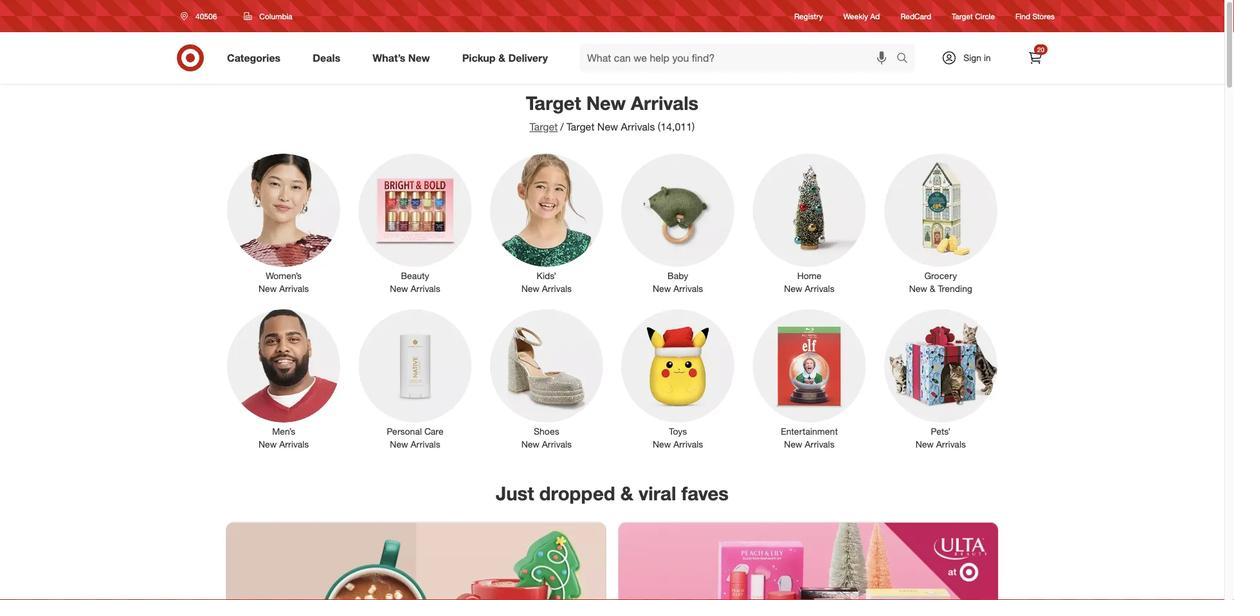 Task type: describe. For each thing, give the bounding box(es) containing it.
columbia
[[260, 11, 293, 21]]

baby new arrivals
[[653, 270, 704, 294]]

find
[[1016, 11, 1031, 21]]

search
[[891, 53, 922, 65]]

new for grocery
[[910, 283, 928, 294]]

what's new
[[373, 52, 430, 64]]

home
[[798, 270, 822, 282]]

just dropped & viral faves
[[496, 482, 729, 505]]

new for target
[[587, 91, 626, 114]]

pickup
[[462, 52, 496, 64]]

40506 button
[[172, 5, 231, 28]]

sign in link
[[931, 44, 1012, 72]]

target left circle
[[952, 11, 973, 21]]

weekly ad link
[[844, 11, 880, 22]]

men's new arrivals
[[259, 426, 309, 450]]

new inside personal care new arrivals
[[390, 439, 408, 450]]

dropped
[[540, 482, 616, 505]]

search button
[[891, 44, 922, 75]]

arrivals for toys
[[674, 439, 704, 450]]

what's
[[373, 52, 406, 64]]

new for entertainment
[[785, 439, 803, 450]]

new for what's
[[409, 52, 430, 64]]

0 vertical spatial &
[[499, 52, 506, 64]]

stores
[[1033, 11, 1055, 21]]

registry
[[795, 11, 823, 21]]

beauty
[[401, 270, 430, 282]]

target link
[[530, 121, 558, 133]]

sign
[[964, 52, 982, 63]]

new for women's
[[259, 283, 277, 294]]

target circle
[[952, 11, 996, 21]]

men's
[[272, 426, 295, 437]]

arrivals for men's
[[279, 439, 309, 450]]

arrivals for beauty
[[411, 283, 441, 294]]

ad
[[871, 11, 880, 21]]

arrivals for baby
[[674, 283, 704, 294]]

20 link
[[1022, 44, 1050, 72]]

find stores link
[[1016, 11, 1055, 22]]

delivery
[[509, 52, 548, 64]]

entertainment new arrivals
[[781, 426, 838, 450]]

women's new arrivals
[[259, 270, 309, 294]]

home new arrivals
[[785, 270, 835, 294]]

shoes
[[534, 426, 560, 437]]

redcard
[[901, 11, 932, 21]]

just
[[496, 482, 534, 505]]

faves
[[682, 482, 729, 505]]

columbia button
[[236, 5, 301, 28]]

40506
[[196, 11, 217, 21]]

target right /
[[567, 121, 595, 133]]

weekly
[[844, 11, 869, 21]]

shoes new arrivals
[[522, 426, 572, 450]]

trending
[[939, 283, 973, 294]]



Task type: locate. For each thing, give the bounding box(es) containing it.
new inside 'men's new arrivals'
[[259, 439, 277, 450]]

deals
[[313, 52, 341, 64]]

arrivals inside 'men's new arrivals'
[[279, 439, 309, 450]]

pickup & delivery
[[462, 52, 548, 64]]

arrivals inside the pets' new arrivals
[[937, 439, 966, 450]]

arrivals inside shoes new arrivals
[[542, 439, 572, 450]]

1 horizontal spatial &
[[621, 482, 634, 505]]

new inside home new arrivals
[[785, 283, 803, 294]]

new for baby
[[653, 283, 671, 294]]

pets' new arrivals
[[916, 426, 966, 450]]

arrivals for entertainment
[[805, 439, 835, 450]]

new inside shoes new arrivals
[[522, 439, 540, 450]]

new for toys
[[653, 439, 671, 450]]

& for grocery new & trending
[[930, 283, 936, 294]]

categories
[[227, 52, 281, 64]]

arrivals down shoes
[[542, 439, 572, 450]]

registry link
[[795, 11, 823, 22]]

20
[[1038, 45, 1045, 53]]

new for men's
[[259, 439, 277, 450]]

arrivals for target
[[631, 91, 699, 114]]

new for kids'
[[522, 283, 540, 294]]

arrivals down "kids'"
[[542, 283, 572, 294]]

arrivals down the "entertainment"
[[805, 439, 835, 450]]

arrivals down beauty
[[411, 283, 441, 294]]

arrivals inside entertainment new arrivals
[[805, 439, 835, 450]]

toys
[[669, 426, 687, 437]]

&
[[499, 52, 506, 64], [930, 283, 936, 294], [621, 482, 634, 505]]

arrivals inside beauty new arrivals
[[411, 283, 441, 294]]

arrivals down toys
[[674, 439, 704, 450]]

circle
[[976, 11, 996, 21]]

kids' new arrivals
[[522, 270, 572, 294]]

1 vertical spatial &
[[930, 283, 936, 294]]

grocery new & trending
[[910, 270, 973, 294]]

redcard link
[[901, 11, 932, 22]]

& down "grocery"
[[930, 283, 936, 294]]

& right pickup
[[499, 52, 506, 64]]

arrivals inside kids' new arrivals
[[542, 283, 572, 294]]

& for just dropped & viral faves
[[621, 482, 634, 505]]

arrivals for kids'
[[542, 283, 572, 294]]

What can we help you find? suggestions appear below search field
[[580, 44, 900, 72]]

target new arrivals target / target new arrivals (14,011)
[[526, 91, 699, 133]]

care
[[425, 426, 444, 437]]

new
[[409, 52, 430, 64], [587, 91, 626, 114], [598, 121, 618, 133], [259, 283, 277, 294], [390, 283, 408, 294], [522, 283, 540, 294], [653, 283, 671, 294], [785, 283, 803, 294], [910, 283, 928, 294], [259, 439, 277, 450], [390, 439, 408, 450], [522, 439, 540, 450], [653, 439, 671, 450], [785, 439, 803, 450], [916, 439, 934, 450]]

pickup & delivery link
[[451, 44, 564, 72]]

toys new arrivals
[[653, 426, 704, 450]]

arrivals down home
[[805, 283, 835, 294]]

target up /
[[526, 91, 582, 114]]

what's new link
[[362, 44, 446, 72]]

arrivals for pets'
[[937, 439, 966, 450]]

arrivals inside personal care new arrivals
[[411, 439, 441, 450]]

personal care new arrivals
[[387, 426, 444, 450]]

new inside beauty new arrivals
[[390, 283, 408, 294]]

target
[[952, 11, 973, 21], [526, 91, 582, 114], [530, 121, 558, 133], [567, 121, 595, 133]]

women's
[[266, 270, 302, 282]]

find stores
[[1016, 11, 1055, 21]]

arrivals for home
[[805, 283, 835, 294]]

arrivals inside women's new arrivals
[[279, 283, 309, 294]]

sign in
[[964, 52, 992, 63]]

new inside the pets' new arrivals
[[916, 439, 934, 450]]

deals link
[[302, 44, 357, 72]]

new for shoes
[[522, 439, 540, 450]]

arrivals
[[631, 91, 699, 114], [621, 121, 655, 133], [279, 283, 309, 294], [411, 283, 441, 294], [542, 283, 572, 294], [674, 283, 704, 294], [805, 283, 835, 294], [279, 439, 309, 450], [411, 439, 441, 450], [542, 439, 572, 450], [674, 439, 704, 450], [805, 439, 835, 450], [937, 439, 966, 450]]

pets'
[[931, 426, 951, 437]]

categories link
[[216, 44, 297, 72]]

in
[[984, 52, 992, 63]]

target circle link
[[952, 11, 996, 22]]

new inside baby new arrivals
[[653, 283, 671, 294]]

new for beauty
[[390, 283, 408, 294]]

entertainment
[[781, 426, 838, 437]]

arrivals down baby
[[674, 283, 704, 294]]

arrivals down the men's
[[279, 439, 309, 450]]

weekly ad
[[844, 11, 880, 21]]

/
[[561, 121, 564, 133]]

new inside kids' new arrivals
[[522, 283, 540, 294]]

& left viral
[[621, 482, 634, 505]]

new inside grocery new & trending
[[910, 283, 928, 294]]

grocery
[[925, 270, 958, 282]]

personal
[[387, 426, 422, 437]]

new inside entertainment new arrivals
[[785, 439, 803, 450]]

arrivals inside baby new arrivals
[[674, 283, 704, 294]]

arrivals down women's
[[279, 283, 309, 294]]

0 horizontal spatial &
[[499, 52, 506, 64]]

new for pets'
[[916, 439, 934, 450]]

2 vertical spatial &
[[621, 482, 634, 505]]

baby
[[668, 270, 689, 282]]

arrivals for shoes
[[542, 439, 572, 450]]

viral
[[639, 482, 677, 505]]

new inside 'link'
[[409, 52, 430, 64]]

new inside toys new arrivals
[[653, 439, 671, 450]]

target left /
[[530, 121, 558, 133]]

arrivals for women's
[[279, 283, 309, 294]]

arrivals down care
[[411, 439, 441, 450]]

arrivals up (14,011)
[[631, 91, 699, 114]]

new for home
[[785, 283, 803, 294]]

kids'
[[537, 270, 557, 282]]

arrivals inside home new arrivals
[[805, 283, 835, 294]]

arrivals left (14,011)
[[621, 121, 655, 133]]

(14,011)
[[658, 121, 695, 133]]

& inside grocery new & trending
[[930, 283, 936, 294]]

2 horizontal spatial &
[[930, 283, 936, 294]]

arrivals inside toys new arrivals
[[674, 439, 704, 450]]

beauty new arrivals
[[390, 270, 441, 294]]

new inside women's new arrivals
[[259, 283, 277, 294]]

arrivals down pets'
[[937, 439, 966, 450]]



Task type: vqa. For each thing, say whether or not it's contained in the screenshot.


